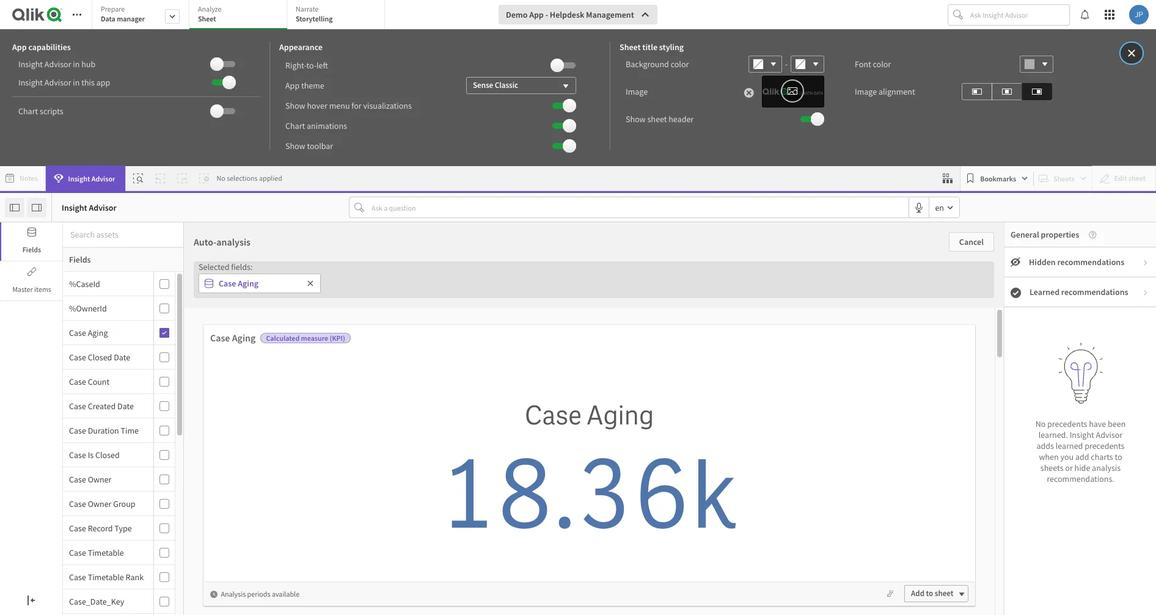 Task type: locate. For each thing, give the bounding box(es) containing it.
advisor up charts
[[1097, 430, 1123, 441]]

insight down the 'app capabilities'
[[18, 59, 43, 70]]

0 vertical spatial in
[[73, 59, 80, 70]]

0 horizontal spatial app
[[12, 42, 27, 53]]

small image inside hidden recommendations button
[[1143, 259, 1150, 267]]

close app options image
[[1127, 46, 1138, 61]]

0 vertical spatial insight advisor
[[68, 174, 115, 183]]

%ownerid
[[69, 303, 107, 314]]

2 master items button from the left
[[1, 262, 62, 301]]

case record type button
[[63, 523, 151, 534]]

0 vertical spatial precedents
[[1048, 419, 1088, 430]]

2 timetable from the top
[[88, 572, 124, 583]]

case inside 'case created date' menu item
[[69, 401, 86, 412]]

0 horizontal spatial chart
[[18, 106, 38, 117]]

color right font
[[873, 59, 892, 70]]

to right charts
[[1115, 452, 1123, 463]]

0 vertical spatial recommendations
[[1058, 257, 1125, 268]]

0 vertical spatial closed
[[88, 352, 112, 363]]

aging
[[238, 278, 259, 289], [88, 327, 108, 338], [232, 332, 256, 344], [587, 399, 654, 433]]

no precedents have been learned. insight advisor adds learned precedents when you add charts to sheets or hide analysis recommendations.
[[1036, 419, 1126, 485]]

duration up %ownerid
[[72, 290, 111, 303]]

- left the "helpdesk"
[[546, 9, 548, 20]]

open cases by priority type
[[482, 290, 605, 303]]

insight up chart scripts
[[18, 77, 43, 88]]

case aging down cases
[[210, 332, 256, 344]]

demo app - helpdesk management button
[[499, 5, 658, 24]]

no inside no precedents have been learned. insight advisor adds learned precedents when you add charts to sheets or hide analysis recommendations.
[[1036, 419, 1046, 430]]

to
[[1115, 452, 1123, 463], [927, 589, 934, 599]]

type
[[584, 290, 605, 303], [115, 523, 132, 534]]

advisor down capabilities
[[45, 59, 71, 70]]

in for hub
[[73, 59, 80, 70]]

image down background
[[626, 86, 648, 97]]

high
[[147, 303, 164, 315]]

0 vertical spatial small image
[[1143, 259, 1150, 267]]

show left hover
[[286, 100, 306, 111]]

type inside menu item
[[115, 523, 132, 534]]

analyze sheet
[[198, 4, 222, 23]]

2 color from the left
[[873, 59, 892, 70]]

open
[[6, 290, 30, 303], [482, 290, 506, 303], [6, 510, 30, 523]]

1 horizontal spatial no
[[1036, 419, 1046, 430]]

selections tool image
[[944, 174, 953, 183]]

sheet down analyze at left
[[198, 14, 216, 23]]

show left toolbar
[[286, 140, 306, 151]]

0 vertical spatial app
[[530, 9, 544, 20]]

1 horizontal spatial sheet
[[935, 589, 954, 599]]

tab list containing prepare
[[92, 0, 389, 31]]

app theme
[[286, 80, 325, 91]]

to right add
[[927, 589, 934, 599]]

date for case created date
[[117, 401, 134, 412]]

image alignment
[[855, 86, 916, 97]]

duration down 'created'
[[88, 425, 119, 436]]

sheet left header
[[648, 114, 667, 125]]

menu containing %caseid
[[63, 272, 184, 616]]

remove image image
[[744, 87, 754, 99]]

analysis up selected fields:
[[217, 236, 251, 248]]

color
[[671, 59, 689, 70], [873, 59, 892, 70]]

case is closed
[[69, 450, 120, 461]]

fields up master items
[[22, 245, 41, 254]]

1 vertical spatial app
[[12, 42, 27, 53]]

1 vertical spatial analysis
[[1093, 463, 1121, 474]]

case duration time menu item
[[63, 419, 175, 443]]

color for font color
[[873, 59, 892, 70]]

0 vertical spatial sheet
[[198, 14, 216, 23]]

0 horizontal spatial -
[[546, 9, 548, 20]]

advisor left smart search icon
[[92, 174, 115, 183]]

time down 'case created date' menu item
[[121, 425, 139, 436]]

case inside case owner group 'menu item'
[[69, 499, 86, 510]]

1 vertical spatial precedents
[[1085, 441, 1125, 452]]

small image
[[1143, 259, 1150, 267], [1143, 289, 1150, 297], [210, 591, 218, 598]]

precedents up learned
[[1048, 419, 1088, 430]]

0 horizontal spatial sheet
[[198, 14, 216, 23]]

analysis right hide
[[1093, 463, 1121, 474]]

1 vertical spatial closed
[[95, 450, 120, 461]]

case for case closed date menu item
[[69, 352, 86, 363]]

1 horizontal spatial type
[[584, 290, 605, 303]]

app capabilities
[[12, 42, 71, 53]]

open inside open cases vs duration * bubble size represents number of high priority open cases
[[6, 290, 30, 303]]

cases inside high priority cases 72
[[223, 217, 274, 242]]

applied
[[259, 174, 282, 183]]

0 vertical spatial owner
[[88, 474, 112, 485]]

cases inside the low priority cases 203
[[982, 217, 1033, 242]]

open left &
[[6, 510, 30, 523]]

case for case owner menu item
[[69, 474, 86, 485]]

app left theme
[[286, 80, 300, 91]]

sense
[[473, 80, 493, 90]]

2 in from the top
[[73, 77, 80, 88]]

cases
[[220, 303, 243, 315]]

owner inside menu item
[[88, 474, 112, 485]]

72
[[174, 242, 213, 284]]

time inside menu item
[[121, 425, 139, 436]]

2 vertical spatial app
[[286, 80, 300, 91]]

1 vertical spatial date
[[117, 401, 134, 412]]

recommendations inside button
[[1062, 287, 1129, 298]]

priority for 203
[[916, 217, 978, 242]]

for
[[352, 100, 362, 111]]

0 vertical spatial to
[[1115, 452, 1123, 463]]

management
[[586, 9, 634, 20]]

bookmarks
[[981, 174, 1017, 183]]

owner up open & resolved cases over time
[[88, 499, 112, 510]]

color for background color
[[671, 59, 689, 70]]

case inside case is closed menu item
[[69, 450, 86, 461]]

vs
[[60, 290, 70, 303]]

insight advisor in this app
[[18, 77, 110, 88]]

sheet inside button
[[935, 589, 954, 599]]

type right record at the bottom left
[[115, 523, 132, 534]]

case inside case timetable menu item
[[69, 548, 86, 559]]

capabilities
[[28, 42, 71, 53]]

over
[[111, 510, 133, 523]]

case inside case aging menu item
[[69, 327, 86, 338]]

in left this
[[73, 77, 80, 88]]

case aging inside menu item
[[69, 327, 108, 338]]

1 vertical spatial in
[[73, 77, 80, 88]]

case aging
[[219, 278, 259, 289], [69, 327, 108, 338], [210, 332, 256, 344]]

timetable inside "menu item"
[[88, 572, 124, 583]]

1 vertical spatial no
[[1036, 419, 1046, 430]]

142
[[545, 242, 603, 284]]

small image
[[1011, 288, 1022, 298]]

priority inside the low priority cases 203
[[916, 217, 978, 242]]

closed up count
[[88, 352, 112, 363]]

low priority cases 203
[[875, 217, 1033, 284]]

have
[[1090, 419, 1107, 430]]

visualizations
[[363, 100, 412, 111]]

recommendations down hidden recommendations button
[[1062, 287, 1129, 298]]

priority for 72
[[157, 217, 219, 242]]

calculated measure (kpi)
[[266, 334, 345, 343]]

2 image from the left
[[855, 86, 877, 97]]

0 vertical spatial chart
[[18, 106, 38, 117]]

2 vertical spatial show
[[286, 140, 306, 151]]

sheet right add
[[935, 589, 954, 599]]

0 vertical spatial duration
[[72, 290, 111, 303]]

no for no selections applied
[[217, 174, 225, 183]]

1 master items button from the left
[[0, 262, 62, 301]]

1 vertical spatial type
[[115, 523, 132, 534]]

no left selections
[[217, 174, 225, 183]]

0 horizontal spatial no
[[217, 174, 225, 183]]

time right over
[[135, 510, 156, 523]]

%caseid button
[[63, 278, 151, 289]]

fields button
[[0, 223, 62, 261], [1, 223, 62, 261], [63, 248, 184, 272]]

1 vertical spatial small image
[[1143, 289, 1150, 297]]

toolbar
[[0, 0, 1157, 166]]

sheet inside analyze sheet
[[198, 14, 216, 23]]

show left header
[[626, 114, 646, 125]]

menu
[[63, 272, 184, 616]]

case for case duration time menu item
[[69, 425, 86, 436]]

case_date_key
[[69, 596, 124, 607]]

insight left smart search icon
[[68, 174, 90, 183]]

small image for hidden recommendations
[[1143, 259, 1150, 267]]

Search assets text field
[[63, 224, 184, 246]]

insight advisor inside insight advisor dropdown button
[[68, 174, 115, 183]]

timetable down case timetable "button"
[[88, 572, 124, 583]]

chart up the show toolbar
[[286, 120, 305, 131]]

case inside case owner menu item
[[69, 474, 86, 485]]

case for case owner group 'menu item'
[[69, 499, 86, 510]]

open left by
[[482, 290, 506, 303]]

Ask a question text field
[[369, 198, 909, 217]]

1 horizontal spatial image
[[855, 86, 877, 97]]

master
[[12, 285, 33, 294]]

0 vertical spatial -
[[546, 9, 548, 20]]

in for this
[[73, 77, 80, 88]]

0 horizontal spatial color
[[671, 59, 689, 70]]

1 horizontal spatial chart
[[286, 120, 305, 131]]

18.36k application
[[0, 0, 1157, 616]]

sense classic button
[[466, 77, 577, 94]]

1 vertical spatial to
[[927, 589, 934, 599]]

alignment
[[879, 86, 916, 97]]

insight advisor button
[[46, 166, 126, 191]]

show for show sheet header
[[626, 114, 646, 125]]

charts
[[1092, 452, 1114, 463]]

add
[[912, 589, 925, 599]]

1 timetable from the top
[[88, 548, 124, 559]]

case for case timetable menu item
[[69, 548, 86, 559]]

toolbar containing demo app - helpdesk management
[[0, 0, 1157, 166]]

1 vertical spatial timetable
[[88, 572, 124, 583]]

case
[[219, 278, 236, 289], [69, 327, 86, 338], [210, 332, 230, 344], [69, 352, 86, 363], [69, 376, 86, 387], [525, 399, 582, 433], [69, 401, 86, 412], [69, 425, 86, 436], [69, 450, 86, 461], [69, 474, 86, 485], [69, 499, 86, 510], [69, 523, 86, 534], [69, 548, 86, 559], [69, 572, 86, 583]]

1 horizontal spatial analysis
[[1093, 463, 1121, 474]]

1 horizontal spatial to
[[1115, 452, 1123, 463]]

recommendations down help icon
[[1058, 257, 1125, 268]]

open left the items at the left
[[6, 290, 30, 303]]

timetable for case timetable rank
[[88, 572, 124, 583]]

sheet inside 'toolbar'
[[648, 114, 667, 125]]

1 horizontal spatial color
[[873, 59, 892, 70]]

0 horizontal spatial image
[[626, 86, 648, 97]]

timetable inside menu item
[[88, 548, 124, 559]]

time
[[121, 425, 139, 436], [135, 510, 156, 523]]

sheet
[[198, 14, 216, 23], [620, 42, 641, 53]]

precedents down have
[[1085, 441, 1125, 452]]

1 horizontal spatial fields
[[69, 254, 91, 265]]

1 horizontal spatial app
[[286, 80, 300, 91]]

app left capabilities
[[12, 42, 27, 53]]

tab list inside 'toolbar'
[[92, 0, 389, 31]]

1 vertical spatial show
[[626, 114, 646, 125]]

0 vertical spatial date
[[114, 352, 130, 363]]

cases inside medium priority cases 142
[[618, 217, 669, 242]]

0 vertical spatial sheet
[[648, 114, 667, 125]]

case_date_key button
[[63, 596, 151, 607]]

in left hub
[[73, 59, 80, 70]]

app for app capabilities
[[12, 42, 27, 53]]

0 vertical spatial analysis
[[217, 236, 251, 248]]

1 vertical spatial sheet
[[620, 42, 641, 53]]

0 horizontal spatial to
[[927, 589, 934, 599]]

app for app theme
[[286, 80, 300, 91]]

case inside case count menu item
[[69, 376, 86, 387]]

duration inside menu item
[[88, 425, 119, 436]]

image down font
[[855, 86, 877, 97]]

insight advisor down insight advisor dropdown button
[[62, 202, 117, 213]]

priority inside high priority cases 72
[[157, 217, 219, 242]]

date right 'created'
[[117, 401, 134, 412]]

case aging down %ownerid
[[69, 327, 108, 338]]

1 vertical spatial duration
[[88, 425, 119, 436]]

owner up case owner group
[[88, 474, 112, 485]]

aging inside menu item
[[88, 327, 108, 338]]

advisor
[[45, 59, 71, 70], [45, 77, 71, 88], [92, 174, 115, 183], [89, 202, 117, 213], [1097, 430, 1123, 441]]

1 color from the left
[[671, 59, 689, 70]]

0 vertical spatial type
[[584, 290, 605, 303]]

2 horizontal spatial app
[[530, 9, 544, 20]]

priority inside medium priority cases 142
[[551, 217, 614, 242]]

cancel
[[960, 237, 984, 248]]

open for open cases vs duration * bubble size represents number of high priority open cases
[[6, 290, 30, 303]]

case owner group menu item
[[63, 492, 175, 517]]

insight inside dropdown button
[[68, 174, 90, 183]]

toolbar
[[307, 140, 333, 151]]

date for case closed date
[[114, 352, 130, 363]]

recommendations inside button
[[1058, 257, 1125, 268]]

0 vertical spatial timetable
[[88, 548, 124, 559]]

case aging menu item
[[63, 321, 175, 345]]

resolved
[[41, 510, 81, 523]]

- inside demo app - helpdesk management button
[[546, 9, 548, 20]]

0 vertical spatial no
[[217, 174, 225, 183]]

animations
[[307, 120, 347, 131]]

tab list
[[92, 0, 389, 31]]

date down case aging menu item
[[114, 352, 130, 363]]

date
[[114, 352, 130, 363], [117, 401, 134, 412]]

add to sheet
[[912, 589, 954, 599]]

case created date button
[[63, 401, 151, 412]]

high
[[113, 217, 153, 242]]

closed right is
[[95, 450, 120, 461]]

owner inside 'menu item'
[[88, 499, 112, 510]]

analysis
[[217, 236, 251, 248], [1093, 463, 1121, 474]]

case inside case closed date menu item
[[69, 352, 86, 363]]

case count button
[[63, 376, 151, 387]]

case inside menu item
[[69, 523, 86, 534]]

you
[[1061, 452, 1074, 463]]

aging inside case aging 18.36k
[[587, 399, 654, 433]]

1 vertical spatial recommendations
[[1062, 287, 1129, 298]]

0 vertical spatial show
[[286, 100, 306, 111]]

1 horizontal spatial -
[[785, 59, 788, 70]]

recommendations.
[[1047, 474, 1115, 485]]

small image inside learned recommendations button
[[1143, 289, 1150, 297]]

1 vertical spatial chart
[[286, 120, 305, 131]]

chart
[[18, 106, 38, 117], [286, 120, 305, 131]]

helpdesk
[[550, 9, 585, 20]]

insight advisor left smart search icon
[[68, 174, 115, 183]]

cases
[[223, 217, 274, 242], [618, 217, 669, 242], [982, 217, 1033, 242], [32, 290, 58, 303], [507, 290, 534, 303], [83, 510, 109, 523]]

timetable up case timetable rank
[[88, 548, 124, 559]]

color down styling
[[671, 59, 689, 70]]

case count
[[69, 376, 110, 387]]

1 image from the left
[[626, 86, 648, 97]]

recommendations for hidden recommendations
[[1058, 257, 1125, 268]]

chart left scripts
[[18, 106, 38, 117]]

case timetable button
[[63, 548, 151, 559]]

1 vertical spatial sheet
[[935, 589, 954, 599]]

hidden recommendations button
[[1005, 248, 1157, 278]]

no selections applied
[[217, 174, 282, 183]]

- up select image
[[785, 59, 788, 70]]

cases inside open cases vs duration * bubble size represents number of high priority open cases
[[32, 290, 58, 303]]

%caseid
[[69, 278, 100, 289]]

1 vertical spatial insight advisor
[[62, 202, 117, 213]]

data
[[101, 14, 115, 23]]

case_date_key menu item
[[63, 590, 175, 614]]

1 owner from the top
[[88, 474, 112, 485]]

case is closed menu item
[[63, 443, 175, 468]]

owner for case owner group
[[88, 499, 112, 510]]

1 vertical spatial owner
[[88, 499, 112, 510]]

type down 142 at top
[[584, 290, 605, 303]]

0 vertical spatial time
[[121, 425, 139, 436]]

1 in from the top
[[73, 59, 80, 70]]

sheet left the title
[[620, 42, 641, 53]]

sheet title styling
[[620, 42, 684, 53]]

1 vertical spatial -
[[785, 59, 788, 70]]

storytelling
[[296, 14, 333, 23]]

case inside case duration time menu item
[[69, 425, 86, 436]]

case aging down fields:
[[219, 278, 259, 289]]

right-
[[286, 60, 307, 71]]

case inside case timetable rank "menu item"
[[69, 572, 86, 583]]

fields up %caseid
[[69, 254, 91, 265]]

duration
[[72, 290, 111, 303], [88, 425, 119, 436]]

select image image
[[787, 84, 798, 98]]

advisor down insight advisor in hub
[[45, 77, 71, 88]]

2 owner from the top
[[88, 499, 112, 510]]

this
[[81, 77, 95, 88]]

image
[[626, 86, 648, 97], [855, 86, 877, 97]]

hide assets image
[[10, 203, 20, 212]]

align right image
[[1033, 84, 1042, 99]]

0 horizontal spatial type
[[115, 523, 132, 534]]

0 horizontal spatial sheet
[[648, 114, 667, 125]]

insight up add
[[1070, 430, 1095, 441]]

case created date menu item
[[63, 394, 175, 419]]

learned
[[1056, 441, 1084, 452]]

app right demo in the left top of the page
[[530, 9, 544, 20]]

no up adds
[[1036, 419, 1046, 430]]

fields
[[22, 245, 41, 254], [69, 254, 91, 265]]

appearance
[[279, 42, 323, 53]]

en button
[[930, 197, 960, 218]]



Task type: vqa. For each thing, say whether or not it's contained in the screenshot.
'this'
yes



Task type: describe. For each thing, give the bounding box(es) containing it.
open for open cases by priority type
[[482, 290, 506, 303]]

to inside no precedents have been learned. insight advisor adds learned precedents when you add charts to sheets or hide analysis recommendations.
[[1115, 452, 1123, 463]]

periods
[[247, 590, 271, 599]]

chart for chart animations
[[286, 120, 305, 131]]

help image
[[1080, 231, 1097, 238]]

add to sheet button
[[905, 586, 969, 603]]

rank
[[126, 572, 144, 583]]

menu
[[329, 100, 350, 111]]

font
[[855, 59, 872, 70]]

advisor inside dropdown button
[[92, 174, 115, 183]]

align left image
[[973, 84, 983, 99]]

number
[[104, 303, 135, 315]]

case inside case aging 18.36k
[[525, 399, 582, 433]]

sense classic
[[473, 80, 519, 90]]

general
[[1011, 229, 1040, 240]]

case for case aging menu item
[[69, 327, 86, 338]]

font color
[[855, 59, 892, 70]]

auto-analysis
[[194, 236, 251, 248]]

0 horizontal spatial fields
[[22, 245, 41, 254]]

case for case is closed menu item
[[69, 450, 86, 461]]

%ownerid button
[[63, 303, 151, 314]]

app
[[96, 77, 110, 88]]

&
[[32, 510, 39, 523]]

case closed date button
[[63, 352, 151, 363]]

count
[[88, 376, 110, 387]]

selected
[[199, 262, 230, 273]]

by
[[536, 290, 546, 303]]

record
[[88, 523, 113, 534]]

(kpi)
[[330, 334, 345, 343]]

to inside button
[[927, 589, 934, 599]]

calculated
[[266, 334, 300, 343]]

james peterson image
[[1130, 5, 1149, 24]]

image for image
[[626, 86, 648, 97]]

cancel button
[[949, 232, 995, 252]]

selections
[[227, 174, 258, 183]]

case aging button
[[63, 327, 151, 338]]

classic
[[495, 80, 519, 90]]

deselect field image
[[307, 280, 314, 287]]

case for case timetable rank "menu item"
[[69, 572, 86, 583]]

owner for case owner
[[88, 474, 112, 485]]

image for image alignment
[[855, 86, 877, 97]]

small image for learned recommendations
[[1143, 289, 1150, 297]]

advisor down insight advisor dropdown button
[[89, 202, 117, 213]]

adds
[[1037, 441, 1055, 452]]

auto-
[[194, 236, 217, 248]]

timetable for case timetable
[[88, 548, 124, 559]]

recommendations for learned recommendations
[[1062, 287, 1129, 298]]

show for show toolbar
[[286, 140, 306, 151]]

hidden recommendations
[[1030, 257, 1125, 268]]

created
[[88, 401, 116, 412]]

background color
[[626, 59, 689, 70]]

case for the case record type menu item
[[69, 523, 86, 534]]

case timetable rank
[[69, 572, 144, 583]]

case timetable
[[69, 548, 124, 559]]

header
[[669, 114, 694, 125]]

hide properties image
[[32, 203, 42, 212]]

low
[[875, 217, 912, 242]]

case duration time
[[69, 425, 139, 436]]

align center image
[[1003, 84, 1012, 99]]

priority for 142
[[551, 217, 614, 242]]

case owner group button
[[63, 499, 151, 510]]

open for open & resolved cases over time
[[6, 510, 30, 523]]

learned recommendations
[[1030, 287, 1129, 298]]

case created date
[[69, 401, 134, 412]]

manager
[[117, 14, 145, 23]]

show sheet header
[[626, 114, 694, 125]]

no for no precedents have been learned. insight advisor adds learned precedents when you add charts to sheets or hide analysis recommendations.
[[1036, 419, 1046, 430]]

%ownerid menu item
[[63, 297, 175, 321]]

1 horizontal spatial sheet
[[620, 42, 641, 53]]

*
[[6, 303, 10, 315]]

analysis periods available
[[221, 590, 300, 599]]

fields:
[[231, 262, 253, 273]]

learned.
[[1039, 430, 1069, 441]]

group
[[113, 499, 135, 510]]

case timetable rank menu item
[[63, 566, 175, 590]]

add
[[1076, 452, 1090, 463]]

2 vertical spatial small image
[[210, 591, 218, 598]]

narrate storytelling
[[296, 4, 333, 23]]

bookmarks button
[[964, 169, 1031, 188]]

hide
[[1075, 463, 1091, 474]]

learned recommendations button
[[1005, 278, 1157, 308]]

master items
[[12, 285, 51, 294]]

Ask Insight Advisor text field
[[968, 5, 1070, 24]]

prepare data manager
[[101, 4, 145, 23]]

0 horizontal spatial analysis
[[217, 236, 251, 248]]

case record type
[[69, 523, 132, 534]]

high priority cases 72
[[113, 217, 274, 284]]

smart search image
[[134, 174, 143, 183]]

advisor inside no precedents have been learned. insight advisor adds learned precedents when you add charts to sheets or hide analysis recommendations.
[[1097, 430, 1123, 441]]

case count menu item
[[63, 370, 175, 394]]

menu inside 18.36k application
[[63, 272, 184, 616]]

represents
[[59, 303, 102, 315]]

case owner menu item
[[63, 468, 175, 492]]

%caseid menu item
[[63, 272, 175, 297]]

of
[[137, 303, 145, 315]]

scripts
[[40, 106, 63, 117]]

measure
[[301, 334, 328, 343]]

case aging 18.36k
[[439, 399, 740, 558]]

18.36k
[[439, 433, 740, 558]]

to-
[[307, 60, 317, 71]]

bubble
[[12, 303, 40, 315]]

app inside button
[[530, 9, 544, 20]]

prepare
[[101, 4, 125, 13]]

size
[[42, 303, 57, 315]]

case closed date
[[69, 352, 130, 363]]

show for show hover menu for visualizations
[[286, 100, 306, 111]]

case record type menu item
[[63, 517, 175, 541]]

insight inside no precedents have been learned. insight advisor adds learned precedents when you add charts to sheets or hide analysis recommendations.
[[1070, 430, 1095, 441]]

duration inside open cases vs duration * bubble size represents number of high priority open cases
[[72, 290, 111, 303]]

when
[[1040, 452, 1059, 463]]

case timetable menu item
[[63, 541, 175, 566]]

insight down insight advisor dropdown button
[[62, 202, 87, 213]]

show toolbar
[[286, 140, 333, 151]]

view disabled image
[[1011, 257, 1021, 267]]

analysis inside no precedents have been learned. insight advisor adds learned precedents when you add charts to sheets or hide analysis recommendations.
[[1093, 463, 1121, 474]]

is
[[88, 450, 94, 461]]

case for case count menu item
[[69, 376, 86, 387]]

or
[[1066, 463, 1073, 474]]

case is closed button
[[63, 450, 151, 461]]

learned
[[1030, 287, 1060, 298]]

case for 'case created date' menu item
[[69, 401, 86, 412]]

1 vertical spatial time
[[135, 510, 156, 523]]

properties
[[1042, 229, 1080, 240]]

chart animations
[[286, 120, 347, 131]]

203
[[925, 242, 983, 284]]

case owner group
[[69, 499, 135, 510]]

case closed date menu item
[[63, 345, 175, 370]]

chart for chart scripts
[[18, 106, 38, 117]]



